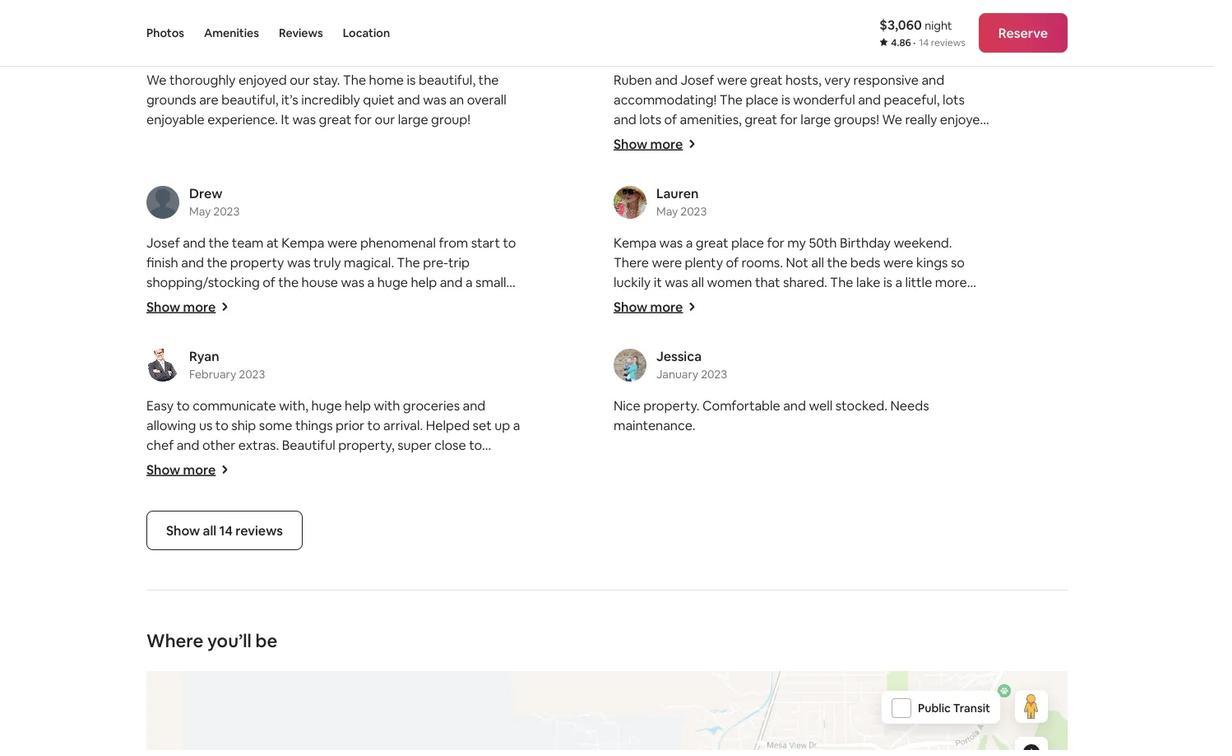 Task type: describe. For each thing, give the bounding box(es) containing it.
0 vertical spatial bar
[[679, 313, 699, 330]]

that down paper,
[[683, 412, 709, 429]]

perfect
[[640, 511, 686, 528]]

chef
[[147, 437, 174, 454]]

an
[[450, 91, 464, 108]]

property!
[[147, 313, 204, 330]]

groceries
[[403, 397, 460, 414]]

super
[[398, 437, 432, 454]]

thoroughly
[[169, 71, 236, 88]]

other
[[202, 437, 236, 454]]

wait
[[762, 511, 788, 528]]

property
[[230, 254, 284, 271]]

of right the advantage
[[928, 170, 941, 187]]

by inside ruben and josef were great hosts, very responsive and accommodating! the place is wonderful and peaceful, lots and lots of amenities, great for large groups! we really enjoyed the pool area and the great kitchen. there were loads of boardgames and lawn games that we used and the pool and shuffle board game room was fully taken advantage of by our group! unfortunately the pond was drained and there were some leftover leaks and shower drainage issues after the tropical storm a few days before our stay, but it isn't fair to ding them for that considering how much was repaired ahead of our stay. overall would highly recommend for large groups!
[[944, 170, 959, 187]]

our down the helpful
[[811, 471, 831, 488]]

start
[[471, 234, 500, 251]]

·
[[914, 36, 916, 49]]

huge inside 'easy to communicate with, huge help with groceries and allowing us to ship some things prior to arrival.  helped set up a chef and other extras.  beautiful property, super close to amenities at el paseo etc.  great for a vacation with extended family!'
[[311, 397, 342, 414]]

drew image
[[147, 186, 179, 219]]

show more button for ruben
[[614, 136, 697, 152]]

the inside the "josef and the team at kempa were phenomenal from start to finish and the property was truly magical.  the pre-trip shopping/stocking of the house was a huge help and a small price to pay for great service.  would 10/10 recommend this property!"
[[397, 254, 420, 271]]

1 vertical spatial house
[[792, 294, 829, 310]]

the up table.
[[896, 333, 919, 350]]

come
[[807, 511, 841, 528]]

there inside 'kempa was a great place for my 50th birthday weekend. there were plenty of rooms. not all the beds were kings so luckily it was all women that shared. the lake is a little more murky in person. the primary house was great with a wonderful bar area. it has so much space for everyone to feel like there was lots of locations for hanging out. the kitchen was nice and open as well as the giant kitchen table. the giant couch by the bar was fun for a game night. things you should bring: toilet paper, paper towels, napkins. they don't provide enough for that many bathrooms. the pool and jacuzzi were great once we got them to turn on. we brought our own floats too. the management was helpful and accommodating. we had a wonderful background for our photo shoot in many places on property. i would say for a rental house of this size it was perfect for us. can't wait to come back!'
[[614, 254, 649, 271]]

50th
[[809, 234, 837, 251]]

photos
[[147, 26, 184, 40]]

to right start
[[503, 234, 516, 251]]

0 horizontal spatial beautiful,
[[222, 91, 279, 108]]

were up amenities,
[[717, 71, 748, 88]]

game inside ruben and josef were great hosts, very responsive and accommodating! the place is wonderful and peaceful, lots and lots of amenities, great for large groups! we really enjoyed the pool area and the great kitchen. there were loads of boardgames and lawn games that we used and the pool and shuffle board game room was fully taken advantage of by our group! unfortunately the pond was drained and there were some leftover leaks and shower drainage issues after the tropical storm a few days before our stay, but it isn't fair to ding them for that considering how much was repaired ahead of our stay. overall would highly recommend for large groups!
[[697, 170, 731, 187]]

magical.
[[344, 254, 394, 271]]

little
[[906, 274, 933, 291]]

vacation
[[369, 457, 421, 473]]

was up would
[[341, 274, 365, 291]]

floats
[[955, 432, 989, 449]]

2 vertical spatial it
[[976, 491, 984, 508]]

were up little
[[884, 254, 914, 271]]

show more button for easy
[[147, 461, 229, 478]]

accommodating.
[[848, 452, 951, 468]]

lots inside 'kempa was a great place for my 50th birthday weekend. there were plenty of rooms. not all the beds were kings so luckily it was all women that shared. the lake is a little more murky in person. the primary house was great with a wonderful bar area. it has so much space for everyone to feel like there was lots of locations for hanging out. the kitchen was nice and open as well as the giant kitchen table. the giant couch by the bar was fun for a game night. things you should bring: toilet paper, paper towels, napkins. they don't provide enough for that many bathrooms. the pool and jacuzzi were great once we got them to turn on. we brought our own floats too. the management was helpful and accommodating. we had a wonderful background for our photo shoot in many places on property. i would say for a rental house of this size it was perfect for us. can't wait to come back!'
[[699, 333, 721, 350]]

to left "feel"
[[942, 313, 955, 330]]

a down property,
[[359, 457, 367, 473]]

for down "toilet"
[[663, 412, 681, 429]]

were up fair
[[938, 190, 968, 207]]

us.
[[710, 511, 726, 528]]

was left the fun at the right of page
[[718, 373, 742, 389]]

to up property,
[[368, 417, 381, 434]]

more for ryan
[[183, 461, 216, 478]]

maintenance.
[[614, 417, 696, 434]]

show more for easy
[[147, 461, 216, 478]]

were down provide
[[945, 412, 975, 429]]

paseo
[[237, 457, 273, 473]]

josef inside ruben and josef were great hosts, very responsive and accommodating! the place is wonderful and peaceful, lots and lots of amenities, great for large groups! we really enjoyed the pool area and the great kitchen. there were loads of boardgames and lawn games that we used and the pool and shuffle board game room was fully taken advantage of by our group! unfortunately the pond was drained and there were some leftover leaks and shower drainage issues after the tropical storm a few days before our stay, but it isn't fair to ding them for that considering how much was repaired ahead of our stay. overall would highly recommend for large groups!
[[681, 71, 715, 88]]

was down it's on the left top of the page
[[293, 111, 316, 128]]

1 horizontal spatial so
[[951, 254, 965, 271]]

but
[[866, 229, 887, 246]]

provide
[[932, 392, 978, 409]]

more inside 'kempa was a great place for my 50th birthday weekend. there were plenty of rooms. not all the beds were kings so luckily it was all women that shared. the lake is a little more murky in person. the primary house was great with a wonderful bar area. it has so much space for everyone to feel like there was lots of locations for hanging out. the kitchen was nice and open as well as the giant kitchen table. the giant couch by the bar was fun for a game night. things you should bring: toilet paper, paper towels, napkins. they don't provide enough for that many bathrooms. the pool and jacuzzi were great once we got them to turn on. we brought our own floats too. the management was helpful and accommodating. we had a wonderful background for our photo shoot in many places on property. i would say for a rental house of this size it was perfect for us. can't wait to come back!'
[[936, 274, 968, 291]]

well inside the nice property. comfortable and well stocked. needs maintenance.
[[809, 397, 833, 414]]

to left pay
[[180, 294, 193, 310]]

we inside ruben and josef were great hosts, very responsive and accommodating! the place is wonderful and peaceful, lots and lots of amenities, great for large groups! we really enjoyed the pool area and the great kitchen. there were loads of boardgames and lawn games that we used and the pool and shuffle board game room was fully taken advantage of by our group! unfortunately the pond was drained and there were some leftover leaks and shower drainage issues after the tropical storm a few days before our stay, but it isn't fair to ding them for that considering how much was repaired ahead of our stay. overall would highly recommend for large groups!
[[822, 150, 840, 167]]

incredibly
[[301, 91, 360, 108]]

show inside button
[[166, 522, 200, 539]]

0 horizontal spatial pool
[[637, 131, 664, 147]]

a right had
[[640, 471, 647, 488]]

were inside the "josef and the team at kempa were phenomenal from start to finish and the property was truly magical.  the pre-trip shopping/stocking of the house was a huge help and a small price to pay for great service.  would 10/10 recommend this property!"
[[327, 234, 358, 251]]

the down locations
[[787, 353, 807, 370]]

towels,
[[766, 392, 809, 409]]

was left truly
[[287, 254, 311, 271]]

ruben and josef were great hosts, very responsive and accommodating! the place is wonderful and peaceful, lots and lots of amenities, great for large groups! we really enjoyed the pool area and the great kitchen. there were loads of boardgames and lawn games that we used and the pool and shuffle board game room was fully taken advantage of by our group! unfortunately the pond was drained and there were some leftover leaks and shower drainage issues after the tropical storm a few days before our stay, but it isn't fair to ding them for that considering how much was repaired ahead of our stay. overall would highly recommend for large groups!
[[614, 71, 989, 286]]

management
[[667, 452, 748, 468]]

with,
[[279, 397, 309, 414]]

background
[[715, 471, 788, 488]]

much inside ruben and josef were great hosts, very responsive and accommodating! the place is wonderful and peaceful, lots and lots of amenities, great for large groups! we really enjoyed the pool area and the great kitchen. there were loads of boardgames and lawn games that we used and the pool and shuffle board game room was fully taken advantage of by our group! unfortunately the pond was drained and there were some leftover leaks and shower drainage issues after the tropical storm a few days before our stay, but it isn't fair to ding them for that considering how much was repaired ahead of our stay. overall would highly recommend for large groups!
[[830, 249, 864, 266]]

well inside 'kempa was a great place for my 50th birthday weekend. there were plenty of rooms. not all the beds were kings so luckily it was all women that shared. the lake is a little more murky in person. the primary house was great with a wonderful bar area. it has so much space for everyone to feel like there was lots of locations for hanging out. the kitchen was nice and open as well as the giant kitchen table. the giant couch by the bar was fun for a game night. things you should bring: toilet paper, paper towels, napkins. they don't provide enough for that many bathrooms. the pool and jacuzzi were great once we got them to turn on. we brought our own floats too. the management was helpful and accommodating. we had a wonderful background for our photo shoot in many places on property. i would say for a rental house of this size it was perfect for us. can't wait to come back!'
[[744, 353, 768, 370]]

stay. inside we thoroughly enjoyed our stay. the home is beautiful, the grounds are beautiful, it's incredibly quiet and was an overall enjoyable experience. it was great for our large group!
[[313, 71, 340, 88]]

boardgames
[[614, 150, 691, 167]]

were left loads
[[870, 131, 900, 147]]

things
[[873, 373, 913, 389]]

helpful
[[778, 452, 819, 468]]

unfortunately
[[656, 190, 740, 207]]

the down women
[[716, 294, 739, 310]]

candisse
[[189, 22, 246, 39]]

great inside the "josef and the team at kempa were phenomenal from start to finish and the property was truly magical.  the pre-trip shopping/stocking of the house was a huge help and a small price to pay for great service.  would 10/10 recommend this property!"
[[241, 294, 274, 310]]

board
[[658, 170, 694, 187]]

say
[[779, 491, 799, 508]]

2023 for jessica
[[701, 367, 728, 382]]

we right on.
[[828, 432, 848, 449]]

we inside ruben and josef were great hosts, very responsive and accommodating! the place is wonderful and peaceful, lots and lots of amenities, great for large groups! we really enjoyed the pool area and the great kitchen. there were loads of boardgames and lawn games that we used and the pool and shuffle board game room was fully taken advantage of by our group! unfortunately the pond was drained and there were some leftover leaks and shower drainage issues after the tropical storm a few days before our stay, but it isn't fair to ding them for that considering how much was repaired ahead of our stay. overall would highly recommend for large groups!
[[883, 111, 903, 128]]

experience.
[[208, 111, 278, 128]]

1 vertical spatial so
[[769, 313, 783, 330]]

us
[[199, 417, 213, 434]]

the up boardgames
[[614, 131, 634, 147]]

highly
[[768, 269, 804, 286]]

a left small
[[466, 274, 473, 291]]

reviews for 4.86 · 14 reviews
[[932, 36, 966, 49]]

for left "hanging"
[[797, 333, 815, 350]]

etc.
[[275, 457, 298, 473]]

game inside 'kempa was a great place for my 50th birthday weekend. there were plenty of rooms. not all the beds were kings so luckily it was all women that shared. the lake is a little more murky in person. the primary house was great with a wonderful bar area. it has so much space for everyone to feel like there was lots of locations for hanging out. the kitchen was nice and open as well as the giant kitchen table. the giant couch by the bar was fun for a game night. things you should bring: toilet paper, paper towels, napkins. they don't provide enough for that many bathrooms. the pool and jacuzzi were great once we got them to turn on. we brought our own floats too. the management was helpful and accommodating. we had a wonderful background for our photo shoot in many places on property. i would say for a rental house of this size it was perfect for us. can't wait to come back!'
[[798, 373, 833, 389]]

for down the helpful
[[791, 471, 808, 488]]

0 horizontal spatial in
[[655, 294, 665, 310]]

jessica image
[[614, 349, 647, 382]]

our right the advantage
[[962, 170, 982, 187]]

for right say
[[802, 491, 819, 508]]

a up towels,
[[788, 373, 795, 389]]

large inside we thoroughly enjoyed our stay. the home is beautiful, the grounds are beautiful, it's incredibly quiet and was an overall enjoyable experience. it was great for our large group!
[[398, 111, 428, 128]]

finish
[[147, 254, 178, 271]]

1 vertical spatial bar
[[695, 373, 715, 389]]

more up board
[[651, 136, 683, 152]]

would inside 'kempa was a great place for my 50th birthday weekend. there were plenty of rooms. not all the beds were kings so luckily it was all women that shared. the lake is a little more murky in person. the primary house was great with a wonderful bar area. it has so much space for everyone to feel like there was lots of locations for hanging out. the kitchen was nice and open as well as the giant kitchen table. the giant couch by the bar was fun for a game night. things you should bring: toilet paper, paper towels, napkins. they don't provide enough for that many bathrooms. the pool and jacuzzi were great once we got them to turn on. we brought our own floats too. the management was helpful and accommodating. we had a wonderful background for our photo shoot in many places on property. i would say for a rental house of this size it was perfect for us. can't wait to come back!'
[[739, 491, 776, 508]]

4.86
[[892, 36, 912, 49]]

0 vertical spatial groups!
[[834, 111, 880, 128]]

the down napkins.
[[820, 412, 843, 429]]

weekend.
[[894, 234, 953, 251]]

for up kitchen.
[[781, 111, 798, 128]]

were down storm
[[652, 254, 682, 271]]

enough
[[614, 412, 660, 429]]

2 vertical spatial wonderful
[[650, 471, 712, 488]]

be
[[256, 629, 278, 653]]

are
[[199, 91, 219, 108]]

our up it's on the left top of the page
[[290, 71, 310, 88]]

to left turn on the right bottom of the page
[[763, 432, 776, 449]]

beds
[[851, 254, 881, 271]]

great inside we thoroughly enjoyed our stay. the home is beautiful, the grounds are beautiful, it's incredibly quiet and was an overall enjoyable experience. it was great for our large group!
[[319, 111, 352, 128]]

pre-
[[423, 254, 449, 271]]

for up out.
[[862, 313, 880, 330]]

kings
[[917, 254, 948, 271]]

0 vertical spatial many
[[712, 412, 745, 429]]

extended
[[453, 457, 512, 473]]

1 vertical spatial wonderful
[[614, 313, 676, 330]]

kempa was a great place for my 50th birthday weekend. there were plenty of rooms. not all the beds were kings so luckily it was all women that shared. the lake is a little more murky in person. the primary house was great with a wonderful bar area. it has so much space for everyone to feel like there was lots of locations for hanging out. the kitchen was nice and open as well as the giant kitchen table. the giant couch by the bar was fun for a game night. things you should bring: toilet paper, paper towels, napkins. they don't provide enough for that many bathrooms. the pool and jacuzzi were great once we got them to turn on. we brought our own floats too. the management was helpful and accommodating. we had a wonderful background for our photo shoot in many places on property. i would say for a rental house of this size it was perfect for us. can't wait to come back!
[[614, 234, 989, 528]]

property. inside the nice property. comfortable and well stocked. needs maintenance.
[[644, 397, 700, 414]]

isn't
[[901, 229, 925, 246]]

places
[[614, 491, 653, 508]]

4.86 · 14 reviews
[[892, 36, 966, 49]]

was down places
[[614, 511, 638, 528]]

a down little
[[923, 294, 930, 310]]

a up come
[[822, 491, 829, 508]]

was up open
[[672, 333, 696, 350]]

el
[[223, 457, 234, 473]]

before
[[769, 229, 810, 246]]

show more button for kempa
[[614, 299, 697, 315]]

2 horizontal spatial pool
[[924, 150, 951, 167]]

the up lawn
[[722, 131, 743, 147]]

for down storm
[[679, 249, 696, 266]]

2 horizontal spatial large
[[904, 269, 935, 286]]

of right loads
[[938, 131, 951, 147]]

enjoyed inside we thoroughly enjoyed our stay. the home is beautiful, the grounds are beautiful, it's incredibly quiet and was an overall enjoyable experience. it was great for our large group!
[[239, 71, 287, 88]]

that up the primary
[[755, 274, 781, 291]]

help inside the "josef and the team at kempa were phenomenal from start to finish and the property was truly magical.  the pre-trip shopping/stocking of the house was a huge help and a small price to pay for great service.  would 10/10 recommend this property!"
[[411, 274, 437, 291]]

1 vertical spatial all
[[692, 274, 705, 291]]

1 horizontal spatial in
[[911, 471, 922, 488]]

for inside we thoroughly enjoyed our stay. the home is beautiful, the grounds are beautiful, it's incredibly quiet and was an overall enjoyable experience. it was great for our large group!
[[354, 111, 372, 128]]

for right 'lake'
[[884, 269, 902, 286]]

loads
[[903, 131, 935, 147]]

our down the quiet in the left top of the page
[[375, 111, 395, 128]]

a up plenty
[[686, 234, 693, 251]]

ruben
[[614, 71, 653, 88]]

place inside ruben and josef were great hosts, very responsive and accommodating! the place is wonderful and peaceful, lots and lots of amenities, great for large groups! we really enjoyed the pool area and the great kitchen. there were loads of boardgames and lawn games that we used and the pool and shuffle board game room was fully taken advantage of by our group! unfortunately the pond was drained and there were some leftover leaks and shower drainage issues after the tropical storm a few days before our stay, but it isn't fair to ding them for that considering how much was repaired ahead of our stay. overall would highly recommend for large groups!
[[746, 91, 779, 108]]

amenities,
[[680, 111, 742, 128]]

this inside 'kempa was a great place for my 50th birthday weekend. there were plenty of rooms. not all the beds were kings so luckily it was all women that shared. the lake is a little more murky in person. the primary house was great with a wonderful bar area. it has so much space for everyone to feel like there was lots of locations for hanging out. the kitchen was nice and open as well as the giant kitchen table. the giant couch by the bar was fun for a game night. things you should bring: toilet paper, paper towels, napkins. they don't provide enough for that many bathrooms. the pool and jacuzzi were great once we got them to turn on. we brought our own floats too. the management was helpful and accommodating. we had a wonderful background for our photo shoot in many places on property. i would say for a rental house of this size it was perfect for us. can't wait to come back!'
[[925, 491, 947, 508]]

area.
[[702, 313, 731, 330]]

was down leftover
[[660, 234, 683, 251]]

0 vertical spatial kitchen
[[922, 333, 967, 350]]

candisse image
[[147, 23, 179, 56]]

rooms.
[[742, 254, 784, 271]]

our up how
[[812, 229, 833, 246]]

a down "magical."
[[368, 274, 375, 291]]

prior
[[336, 417, 365, 434]]

the up fair
[[935, 210, 955, 226]]

1 vertical spatial it
[[654, 274, 662, 291]]

was down 'fully' at the right top
[[801, 190, 825, 207]]

was left an
[[423, 91, 447, 108]]

property,
[[339, 437, 395, 454]]

night.
[[836, 373, 870, 389]]

the up "toilet"
[[672, 373, 692, 389]]

a left little
[[896, 274, 903, 291]]

needs
[[891, 397, 930, 414]]

we inside we thoroughly enjoyed our stay. the home is beautiful, the grounds are beautiful, it's incredibly quiet and was an overall enjoyable experience. it was great for our large group!
[[147, 71, 167, 88]]

list containing candisse
[[140, 22, 1075, 528]]

at inside the "josef and the team at kempa were phenomenal from start to finish and the property was truly magical.  the pre-trip shopping/stocking of the house was a huge help and a small price to pay for great service.  would 10/10 recommend this property!"
[[267, 234, 279, 251]]

night
[[925, 18, 953, 33]]

the inside we thoroughly enjoyed our stay. the home is beautiful, the grounds are beautiful, it's incredibly quiet and was an overall enjoyable experience. it was great for our large group!
[[343, 71, 366, 88]]

close
[[435, 437, 466, 454]]

was down like
[[614, 353, 638, 370]]

0 horizontal spatial lots
[[640, 111, 662, 128]]

at inside 'easy to communicate with, huge help with groceries and allowing us to ship some things prior to arrival.  helped set up a chef and other extras.  beautiful property, super close to amenities at el paseo etc.  great for a vacation with extended family!'
[[208, 457, 221, 473]]

size
[[950, 491, 973, 508]]

once
[[649, 432, 680, 449]]

rental
[[832, 491, 867, 508]]

2 vertical spatial house
[[870, 491, 906, 508]]

was up background
[[751, 452, 775, 468]]

toilet
[[652, 392, 683, 409]]

to up allowing
[[177, 397, 190, 414]]

the down once at right
[[641, 452, 664, 468]]

0 horizontal spatial with
[[374, 397, 400, 414]]

was up pond
[[770, 170, 793, 187]]

lauren image
[[614, 186, 647, 219]]

1 horizontal spatial groups!
[[938, 269, 983, 286]]

for left my
[[767, 234, 785, 251]]

of down "area."
[[724, 333, 737, 350]]

group! inside ruben and josef were great hosts, very responsive and accommodating! the place is wonderful and peaceful, lots and lots of amenities, great for large groups! we really enjoyed the pool area and the great kitchen. there were loads of boardgames and lawn games that we used and the pool and shuffle board game room was fully taken advantage of by our group! unfortunately the pond was drained and there were some leftover leaks and shower drainage issues after the tropical storm a few days before our stay, but it isn't fair to ding them for that considering how much was repaired ahead of our stay. overall would highly recommend for large groups!
[[614, 190, 653, 207]]

a right up
[[513, 417, 520, 434]]

of down accommodating!
[[665, 111, 677, 128]]

area
[[667, 131, 694, 147]]

allowing
[[147, 417, 196, 434]]

of down ding on the top right of page
[[614, 269, 627, 286]]

for inside 'easy to communicate with, huge help with groceries and allowing us to ship some things prior to arrival.  helped set up a chef and other extras.  beautiful property, super close to amenities at el paseo etc.  great for a vacation with extended family!'
[[339, 457, 357, 473]]

shuffle
[[614, 170, 655, 187]]

lauren
[[657, 185, 699, 202]]

huge inside the "josef and the team at kempa were phenomenal from start to finish and the property was truly magical.  the pre-trip shopping/stocking of the house was a huge help and a small price to pay for great service.  would 10/10 recommend this property!"
[[378, 274, 408, 291]]

trip
[[449, 254, 470, 271]]

0 horizontal spatial kitchen
[[844, 353, 889, 370]]

the up service.
[[278, 274, 299, 291]]

this inside the "josef and the team at kempa were phenomenal from start to finish and the property was truly magical.  the pre-trip shopping/stocking of the house was a huge help and a small price to pay for great service.  would 10/10 recommend this property!"
[[480, 294, 502, 310]]

the left 'lake'
[[831, 274, 854, 291]]

drainage
[[807, 210, 860, 226]]

of up women
[[726, 254, 739, 271]]

beautiful
[[282, 437, 336, 454]]

14 for ·
[[920, 36, 929, 49]]

and inside we thoroughly enjoyed our stay. the home is beautiful, the grounds are beautiful, it's incredibly quiet and was an overall enjoyable experience. it was great for our large group!
[[398, 91, 420, 108]]

the down loads
[[901, 150, 921, 167]]

the right how
[[828, 254, 848, 271]]

it inside ruben and josef were great hosts, very responsive and accommodating! the place is wonderful and peaceful, lots and lots of amenities, great for large groups! we really enjoyed the pool area and the great kitchen. there were loads of boardgames and lawn games that we used and the pool and shuffle board game room was fully taken advantage of by our group! unfortunately the pond was drained and there were some leftover leaks and shower drainage issues after the tropical storm a few days before our stay, but it isn't fair to ding them for that considering how much was repaired ahead of our stay. overall would highly recommend for large groups!
[[890, 229, 898, 246]]

with inside 'kempa was a great place for my 50th birthday weekend. there were plenty of rooms. not all the beds were kings so luckily it was all women that shared. the lake is a little more murky in person. the primary house was great with a wonderful bar area. it has so much space for everyone to feel like there was lots of locations for hanging out. the kitchen was nice and open as well as the giant kitchen table. the giant couch by the bar was fun for a game night. things you should bring: toilet paper, paper towels, napkins. they don't provide enough for that many bathrooms. the pool and jacuzzi were great once we got them to turn on. we brought our own floats too. the management was helpful and accommodating. we had a wonderful background for our photo shoot in many places on property. i would say for a rental house of this size it was perfect for us. can't wait to come back!'
[[894, 294, 920, 310]]

phenomenal
[[360, 234, 436, 251]]



Task type: vqa. For each thing, say whether or not it's contained in the screenshot.
Lauren May 2023
yes



Task type: locate. For each thing, give the bounding box(es) containing it.
room
[[734, 170, 767, 187]]

house down shoot
[[870, 491, 906, 508]]

them right got
[[727, 432, 760, 449]]

14 for all
[[219, 522, 233, 539]]

in right shoot
[[911, 471, 922, 488]]

drew
[[189, 185, 223, 202]]

jessica image
[[614, 349, 647, 382]]

more
[[651, 136, 683, 152], [936, 274, 968, 291], [183, 299, 216, 315], [651, 299, 683, 315], [183, 461, 216, 478]]

1 vertical spatial this
[[925, 491, 947, 508]]

1 horizontal spatial at
[[267, 234, 279, 251]]

1 vertical spatial much
[[786, 313, 820, 330]]

may inside drew may 2023
[[189, 204, 211, 219]]

transit
[[954, 701, 991, 716]]

$3,060 night
[[880, 16, 953, 33]]

we down the 'peaceful,'
[[883, 111, 903, 128]]

was up space
[[832, 294, 855, 310]]

the up overall
[[479, 71, 499, 88]]

of down accommodating.
[[909, 491, 922, 508]]

some up tropical
[[614, 210, 647, 226]]

our down ding on the top right of page
[[630, 269, 650, 286]]

with up arrival.
[[374, 397, 400, 414]]

may for drew
[[189, 204, 211, 219]]

1 kempa from the left
[[282, 234, 325, 251]]

so right has on the right top of page
[[769, 313, 783, 330]]

0 vertical spatial huge
[[378, 274, 408, 291]]

enjoyed inside ruben and josef were great hosts, very responsive and accommodating! the place is wonderful and peaceful, lots and lots of amenities, great for large groups! we really enjoyed the pool area and the great kitchen. there were loads of boardgames and lawn games that we used and the pool and shuffle board game room was fully taken advantage of by our group! unfortunately the pond was drained and there were some leftover leaks and shower drainage issues after the tropical storm a few days before our stay, but it isn't fair to ding them for that considering how much was repaired ahead of our stay. overall would highly recommend for large groups!
[[941, 111, 989, 128]]

2 giant from the left
[[955, 353, 986, 370]]

easy to communicate with, huge help with groceries and allowing us to ship some things prior to arrival.  helped set up a chef and other extras.  beautiful property, super close to amenities at el paseo etc.  great for a vacation with extended family!
[[147, 397, 520, 493]]

them inside 'kempa was a great place for my 50th birthday weekend. there were plenty of rooms. not all the beds were kings so luckily it was all women that shared. the lake is a little more murky in person. the primary house was great with a wonderful bar area. it has so much space for everyone to feel like there was lots of locations for hanging out. the kitchen was nice and open as well as the giant kitchen table. the giant couch by the bar was fun for a game night. things you should bring: toilet paper, paper towels, napkins. they don't provide enough for that many bathrooms. the pool and jacuzzi were great once we got them to turn on. we brought our own floats too. the management was helpful and accommodating. we had a wonderful background for our photo shoot in many places on property. i would say for a rental house of this size it was perfect for us. can't wait to come back!'
[[727, 432, 760, 449]]

ahead
[[947, 249, 984, 266]]

1 horizontal spatial kempa
[[614, 234, 657, 251]]

there inside ruben and josef were great hosts, very responsive and accommodating! the place is wonderful and peaceful, lots and lots of amenities, great for large groups! we really enjoyed the pool area and the great kitchen. there were loads of boardgames and lawn games that we used and the pool and shuffle board game room was fully taken advantage of by our group! unfortunately the pond was drained and there were some leftover leaks and shower drainage issues after the tropical storm a few days before our stay, but it isn't fair to ding them for that considering how much was repaired ahead of our stay. overall would highly recommend for large groups!
[[832, 131, 867, 147]]

leaks
[[701, 210, 732, 226]]

1 horizontal spatial may
[[657, 204, 678, 219]]

ding
[[614, 249, 641, 266]]

property. inside 'kempa was a great place for my 50th birthday weekend. there were plenty of rooms. not all the beds were kings so luckily it was all women that shared. the lake is a little more murky in person. the primary house was great with a wonderful bar area. it has so much space for everyone to feel like there was lots of locations for hanging out. the kitchen was nice and open as well as the giant kitchen table. the giant couch by the bar was fun for a game night. things you should bring: toilet paper, paper towels, napkins. they don't provide enough for that many bathrooms. the pool and jacuzzi were great once we got them to turn on. we brought our own floats too. the management was helpful and accommodating. we had a wonderful background for our photo shoot in many places on property. i would say for a rental house of this size it was perfect for us. can't wait to come back!'
[[674, 491, 730, 508]]

0 vertical spatial property.
[[644, 397, 700, 414]]

is right 'lake'
[[884, 274, 893, 291]]

show more button down shopping/stocking
[[147, 299, 229, 315]]

2023
[[213, 204, 240, 219], [681, 204, 707, 219], [239, 367, 265, 382], [701, 367, 728, 382]]

1 horizontal spatial some
[[614, 210, 647, 226]]

2 vertical spatial pool
[[846, 412, 873, 429]]

1 may from the left
[[189, 204, 211, 219]]

ryan
[[189, 348, 219, 365]]

the down room
[[743, 190, 764, 207]]

0 vertical spatial there
[[903, 190, 935, 207]]

jessica january 2023
[[657, 348, 728, 382]]

lots right the 'peaceful,'
[[943, 91, 965, 108]]

open
[[694, 353, 725, 370]]

my
[[788, 234, 806, 251]]

for left us.
[[689, 511, 707, 528]]

so right kings
[[951, 254, 965, 271]]

jessica
[[657, 348, 702, 365]]

person.
[[668, 294, 713, 310]]

that
[[794, 150, 819, 167], [699, 249, 725, 266], [755, 274, 781, 291], [683, 412, 709, 429]]

show left pay
[[147, 299, 180, 315]]

0 vertical spatial would
[[728, 269, 765, 286]]

drag pegman onto the map to open street view image
[[1016, 691, 1049, 724]]

2023 for drew
[[213, 204, 240, 219]]

0 horizontal spatial some
[[259, 417, 293, 434]]

0 vertical spatial so
[[951, 254, 965, 271]]

2023 inside drew may 2023
[[213, 204, 240, 219]]

0 vertical spatial in
[[655, 294, 665, 310]]

2 horizontal spatial all
[[812, 254, 825, 271]]

house
[[302, 274, 338, 291], [792, 294, 829, 310], [870, 491, 906, 508]]

may for lauren
[[657, 204, 678, 219]]

group! inside we thoroughly enjoyed our stay. the home is beautiful, the grounds are beautiful, it's incredibly quiet and was an overall enjoyable experience. it was great for our large group!
[[431, 111, 471, 128]]

we left got
[[682, 432, 700, 449]]

i
[[733, 491, 736, 508]]

repaired
[[893, 249, 944, 266]]

2023 for ryan
[[239, 367, 265, 382]]

0 horizontal spatial by
[[654, 373, 669, 389]]

lots down accommodating!
[[640, 111, 662, 128]]

we down floats on the right bottom of page
[[954, 452, 974, 468]]

10/10
[[368, 294, 400, 310]]

more down luckily
[[651, 299, 683, 315]]

1 horizontal spatial pool
[[846, 412, 873, 429]]

more for drew
[[183, 299, 216, 315]]

1 as from the left
[[728, 353, 741, 370]]

the up "incredibly"
[[343, 71, 366, 88]]

place inside 'kempa was a great place for my 50th birthday weekend. there were plenty of rooms. not all the beds were kings so luckily it was all women that shared. the lake is a little more murky in person. the primary house was great with a wonderful bar area. it has so much space for everyone to feel like there was lots of locations for hanging out. the kitchen was nice and open as well as the giant kitchen table. the giant couch by the bar was fun for a game night. things you should bring: toilet paper, paper towels, napkins. they don't provide enough for that many bathrooms. the pool and jacuzzi were great once we got them to turn on. we brought our own floats too. the management was helpful and accommodating. we had a wonderful background for our photo shoot in many places on property. i would say for a rental house of this size it was perfect for us. can't wait to come back!'
[[732, 234, 765, 251]]

has
[[746, 313, 767, 330]]

add a place to the map image
[[1022, 744, 1042, 751]]

0 vertical spatial wonderful
[[794, 91, 856, 108]]

game up napkins.
[[798, 373, 833, 389]]

january
[[657, 367, 699, 382]]

for
[[354, 111, 372, 128], [781, 111, 798, 128], [767, 234, 785, 251], [679, 249, 696, 266], [884, 269, 902, 286], [221, 294, 239, 310], [862, 313, 880, 330], [797, 333, 815, 350], [768, 373, 785, 389], [663, 412, 681, 429], [339, 457, 357, 473], [791, 471, 808, 488], [802, 491, 819, 508], [689, 511, 707, 528]]

0 horizontal spatial giant
[[810, 353, 841, 370]]

0 vertical spatial recommend
[[807, 269, 881, 286]]

1 vertical spatial pool
[[924, 150, 951, 167]]

2 kempa from the left
[[614, 234, 657, 251]]

0 horizontal spatial we
[[682, 432, 700, 449]]

list
[[140, 22, 1075, 528]]

some up extras.
[[259, 417, 293, 434]]

large up kitchen.
[[801, 111, 831, 128]]

more left el
[[183, 461, 216, 478]]

1 vertical spatial group!
[[614, 190, 653, 207]]

1 vertical spatial 14
[[219, 522, 233, 539]]

0 vertical spatial them
[[644, 249, 676, 266]]

help inside 'easy to communicate with, huge help with groceries and allowing us to ship some things prior to arrival.  helped set up a chef and other extras.  beautiful property, super close to amenities at el paseo etc.  great for a vacation with extended family!'
[[345, 397, 371, 414]]

kempa inside 'kempa was a great place for my 50th birthday weekend. there were plenty of rooms. not all the beds were kings so luckily it was all women that shared. the lake is a little more murky in person. the primary house was great with a wonderful bar area. it has so much space for everyone to feel like there was lots of locations for hanging out. the kitchen was nice and open as well as the giant kitchen table. the giant couch by the bar was fun for a game night. things you should bring: toilet paper, paper towels, napkins. they don't provide enough for that many bathrooms. the pool and jacuzzi were great once we got them to turn on. we brought our own floats too. the management was helpful and accommodating. we had a wonderful background for our photo shoot in many places on property. i would say for a rental house of this size it was perfect for us. can't wait to come back!'
[[614, 234, 657, 251]]

really
[[906, 111, 938, 128]]

pond
[[767, 190, 799, 207]]

not
[[786, 254, 809, 271]]

may
[[189, 204, 211, 219], [657, 204, 678, 219]]

kitchen up night.
[[844, 353, 889, 370]]

2023 for lauren
[[681, 204, 707, 219]]

show down 'family!'
[[166, 522, 200, 539]]

paper
[[727, 392, 763, 409]]

hanging
[[818, 333, 866, 350]]

is inside ruben and josef were great hosts, very responsive and accommodating! the place is wonderful and peaceful, lots and lots of amenities, great for large groups! we really enjoyed the pool area and the great kitchen. there were loads of boardgames and lawn games that we used and the pool and shuffle board game room was fully taken advantage of by our group! unfortunately the pond was drained and there were some leftover leaks and shower drainage issues after the tropical storm a few days before our stay, but it isn't fair to ding them for that considering how much was repaired ahead of our stay. overall would highly recommend for large groups!
[[782, 91, 791, 108]]

0 horizontal spatial is
[[407, 71, 416, 88]]

used
[[843, 150, 872, 167]]

1 vertical spatial huge
[[311, 397, 342, 414]]

reviews down night
[[932, 36, 966, 49]]

2 may from the left
[[657, 204, 678, 219]]

to right fair
[[951, 229, 964, 246]]

1 horizontal spatial enjoyed
[[941, 111, 989, 128]]

0 vertical spatial there
[[832, 131, 867, 147]]

0 vertical spatial this
[[480, 294, 502, 310]]

can't
[[729, 511, 759, 528]]

that up overall
[[699, 249, 725, 266]]

it right but
[[890, 229, 898, 246]]

our down jacuzzi
[[903, 432, 923, 449]]

reviews
[[932, 36, 966, 49], [236, 522, 283, 539]]

for down property,
[[339, 457, 357, 473]]

kempa up truly
[[282, 234, 325, 251]]

a inside ruben and josef were great hosts, very responsive and accommodating! the place is wonderful and peaceful, lots and lots of amenities, great for large groups! we really enjoyed the pool area and the great kitchen. there were loads of boardgames and lawn games that we used and the pool and shuffle board game room was fully taken advantage of by our group! unfortunately the pond was drained and there were some leftover leaks and shower drainage issues after the tropical storm a few days before our stay, but it isn't fair to ding them for that considering how much was repaired ahead of our stay. overall would highly recommend for large groups!
[[702, 229, 709, 246]]

reviews down paseo
[[236, 522, 283, 539]]

show more button
[[614, 136, 697, 152], [147, 299, 229, 315], [614, 299, 697, 315], [147, 461, 229, 478]]

and
[[655, 71, 678, 88], [922, 71, 945, 88], [398, 91, 420, 108], [859, 91, 881, 108], [614, 111, 637, 128], [697, 131, 719, 147], [694, 150, 717, 167], [875, 150, 898, 167], [954, 150, 977, 167], [877, 190, 900, 207], [734, 210, 757, 226], [183, 234, 206, 251], [181, 254, 204, 271], [440, 274, 463, 291], [668, 353, 691, 370], [463, 397, 486, 414], [784, 397, 807, 414], [876, 412, 899, 429], [177, 437, 200, 454], [822, 452, 845, 468]]

pool down loads
[[924, 150, 951, 167]]

them down storm
[[644, 249, 676, 266]]

all down amenities
[[203, 522, 217, 539]]

our
[[290, 71, 310, 88], [375, 111, 395, 128], [962, 170, 982, 187], [812, 229, 833, 246], [630, 269, 650, 286], [903, 432, 923, 449], [811, 471, 831, 488]]

were
[[717, 71, 748, 88], [870, 131, 900, 147], [938, 190, 968, 207], [327, 234, 358, 251], [652, 254, 682, 271], [884, 254, 914, 271], [945, 412, 975, 429]]

0 horizontal spatial at
[[208, 457, 221, 473]]

as
[[728, 353, 741, 370], [771, 353, 784, 370]]

for inside the "josef and the team at kempa were phenomenal from start to finish and the property was truly magical.  the pre-trip shopping/stocking of the house was a huge help and a small price to pay for great service.  would 10/10 recommend this property!"
[[221, 294, 239, 310]]

it inside 'kempa was a great place for my 50th birthday weekend. there were plenty of rooms. not all the beds were kings so luckily it was all women that shared. the lake is a little more murky in person. the primary house was great with a wonderful bar area. it has so much space for everyone to feel like there was lots of locations for hanging out. the kitchen was nice and open as well as the giant kitchen table. the giant couch by the bar was fun for a game night. things you should bring: toilet paper, paper towels, napkins. they don't provide enough for that many bathrooms. the pool and jacuzzi were great once we got them to turn on. we brought our own floats too. the management was helpful and accommodating. we had a wonderful background for our photo shoot in many places on property. i would say for a rental house of this size it was perfect for us. can't wait to come back!'
[[734, 313, 743, 330]]

0 horizontal spatial stay.
[[313, 71, 340, 88]]

by inside 'kempa was a great place for my 50th birthday weekend. there were plenty of rooms. not all the beds were kings so luckily it was all women that shared. the lake is a little more murky in person. the primary house was great with a wonderful bar area. it has so much space for everyone to feel like there was lots of locations for hanging out. the kitchen was nice and open as well as the giant kitchen table. the giant couch by the bar was fun for a game night. things you should bring: toilet paper, paper towels, napkins. they don't provide enough for that many bathrooms. the pool and jacuzzi were great once we got them to turn on. we brought our own floats too. the management was helpful and accommodating. we had a wonderful background for our photo shoot in many places on property. i would say for a rental house of this size it was perfect for us. can't wait to come back!'
[[654, 373, 669, 389]]

property. up maintenance. on the bottom of page
[[644, 397, 700, 414]]

josef inside the "josef and the team at kempa were phenomenal from start to finish and the property was truly magical.  the pre-trip shopping/stocking of the house was a huge help and a small price to pay for great service.  would 10/10 recommend this property!"
[[147, 234, 180, 251]]

tropical
[[614, 229, 660, 246]]

stocked.
[[836, 397, 888, 414]]

is down hosts,
[[782, 91, 791, 108]]

0 vertical spatial enjoyed
[[239, 71, 287, 88]]

may inside "lauren may 2023"
[[657, 204, 678, 219]]

the up you
[[929, 353, 952, 370]]

0 horizontal spatial large
[[398, 111, 428, 128]]

ryan image
[[147, 349, 179, 382], [147, 349, 179, 382]]

1 vertical spatial property.
[[674, 491, 730, 508]]

would inside ruben and josef were great hosts, very responsive and accommodating! the place is wonderful and peaceful, lots and lots of amenities, great for large groups! we really enjoyed the pool area and the great kitchen. there were loads of boardgames and lawn games that we used and the pool and shuffle board game room was fully taken advantage of by our group! unfortunately the pond was drained and there were some leftover leaks and shower drainage issues after the tropical storm a few days before our stay, but it isn't fair to ding them for that considering how much was repaired ahead of our stay. overall would highly recommend for large groups!
[[728, 269, 765, 286]]

is inside we thoroughly enjoyed our stay. the home is beautiful, the grounds are beautiful, it's incredibly quiet and was an overall enjoyable experience. it was great for our large group!
[[407, 71, 416, 88]]

some inside 'easy to communicate with, huge help with groceries and allowing us to ship some things prior to arrival.  helped set up a chef and other extras.  beautiful property, super close to amenities at el paseo etc.  great for a vacation with extended family!'
[[259, 417, 293, 434]]

the inside ruben and josef were great hosts, very responsive and accommodating! the place is wonderful and peaceful, lots and lots of amenities, great for large groups! we really enjoyed the pool area and the great kitchen. there were loads of boardgames and lawn games that we used and the pool and shuffle board game room was fully taken advantage of by our group! unfortunately the pond was drained and there were some leftover leaks and shower drainage issues after the tropical storm a few days before our stay, but it isn't fair to ding them for that considering how much was repaired ahead of our stay. overall would highly recommend for large groups!
[[720, 91, 743, 108]]

show down chef
[[147, 461, 180, 478]]

0 horizontal spatial game
[[697, 170, 731, 187]]

show more for ruben
[[614, 136, 683, 152]]

0 horizontal spatial reviews
[[236, 522, 283, 539]]

0 horizontal spatial so
[[769, 313, 783, 330]]

recommend inside the "josef and the team at kempa were phenomenal from start to finish and the property was truly magical.  the pre-trip shopping/stocking of the house was a huge help and a small price to pay for great service.  would 10/10 recommend this property!"
[[403, 294, 477, 310]]

is
[[407, 71, 416, 88], [782, 91, 791, 108], [884, 274, 893, 291]]

show for kempa was a great place for my 50th birthday weekend. there were plenty of rooms. not all the beds were kings so luckily it was all women that shared. the lake is a little more murky in person. the primary house was great with a wonderful bar area. it has so much space for everyone to feel like there was lots of locations for hanging out. the kitchen was nice and open as well as the giant kitchen table. the giant couch by the bar was fun for a game night. things you should bring: toilet paper, paper towels, napkins. they don't provide enough for that many bathrooms. the pool and jacuzzi were great once we got them to turn on. we brought our own floats too. the management was helpful and accommodating. we had a wonderful background for our photo shoot in many places on property. i would say for a rental house of this size it was perfect for us. can't wait to come back!
[[614, 299, 648, 315]]

home
[[369, 71, 404, 88]]

1 vertical spatial groups!
[[938, 269, 983, 286]]

them
[[644, 249, 676, 266], [727, 432, 760, 449]]

1 horizontal spatial this
[[925, 491, 947, 508]]

how
[[801, 249, 827, 266]]

at right team
[[267, 234, 279, 251]]

luckily
[[614, 274, 651, 291]]

2 as from the left
[[771, 353, 784, 370]]

stay. inside ruben and josef were great hosts, very responsive and accommodating! the place is wonderful and peaceful, lots and lots of amenities, great for large groups! we really enjoyed the pool area and the great kitchen. there were loads of boardgames and lawn games that we used and the pool and shuffle board game room was fully taken advantage of by our group! unfortunately the pond was drained and there were some leftover leaks and shower drainage issues after the tropical storm a few days before our stay, but it isn't fair to ding them for that considering how much was repaired ahead of our stay. overall would highly recommend for large groups!
[[653, 269, 680, 286]]

photo
[[834, 471, 871, 488]]

it's
[[281, 91, 298, 108]]

them inside ruben and josef were great hosts, very responsive and accommodating! the place is wonderful and peaceful, lots and lots of amenities, great for large groups! we really enjoyed the pool area and the great kitchen. there were loads of boardgames and lawn games that we used and the pool and shuffle board game room was fully taken advantage of by our group! unfortunately the pond was drained and there were some leftover leaks and shower drainage issues after the tropical storm a few days before our stay, but it isn't fair to ding them for that considering how much was repaired ahead of our stay. overall would highly recommend for large groups!
[[644, 249, 676, 266]]

for down the quiet in the left top of the page
[[354, 111, 372, 128]]

0 vertical spatial reviews
[[932, 36, 966, 49]]

to inside ruben and josef were great hosts, very responsive and accommodating! the place is wonderful and peaceful, lots and lots of amenities, great for large groups! we really enjoyed the pool area and the great kitchen. there were loads of boardgames and lawn games that we used and the pool and shuffle board game room was fully taken advantage of by our group! unfortunately the pond was drained and there were some leftover leaks and shower drainage issues after the tropical storm a few days before our stay, but it isn't fair to ding them for that considering how much was repaired ahead of our stay. overall would highly recommend for large groups!
[[951, 229, 964, 246]]

all down plenty
[[692, 274, 705, 291]]

to right us
[[215, 417, 229, 434]]

1 giant from the left
[[810, 353, 841, 370]]

1 vertical spatial them
[[727, 432, 760, 449]]

pool inside 'kempa was a great place for my 50th birthday weekend. there were plenty of rooms. not all the beds were kings so luckily it was all women that shared. the lake is a little more murky in person. the primary house was great with a wonderful bar area. it has so much space for everyone to feel like there was lots of locations for hanging out. the kitchen was nice and open as well as the giant kitchen table. the giant couch by the bar was fun for a game night. things you should bring: toilet paper, paper towels, napkins. they don't provide enough for that many bathrooms. the pool and jacuzzi were great once we got them to turn on. we brought our own floats too. the management was helpful and accommodating. we had a wonderful background for our photo shoot in many places on property. i would say for a rental house of this size it was perfect for us. can't wait to come back!'
[[846, 412, 873, 429]]

1 vertical spatial in
[[911, 471, 922, 488]]

0 vertical spatial group!
[[431, 111, 471, 128]]

many up size
[[925, 471, 958, 488]]

too.
[[614, 452, 638, 468]]

1 vertical spatial enjoyed
[[941, 111, 989, 128]]

0 horizontal spatial kempa
[[282, 234, 325, 251]]

to down the set
[[469, 437, 482, 454]]

1 horizontal spatial by
[[944, 170, 959, 187]]

show more for josef
[[147, 299, 216, 315]]

0 horizontal spatial this
[[480, 294, 502, 310]]

drained
[[828, 190, 874, 207]]

where you'll be
[[147, 629, 278, 653]]

this down small
[[480, 294, 502, 310]]

0 vertical spatial pool
[[637, 131, 664, 147]]

kitchen
[[922, 333, 967, 350], [844, 353, 889, 370]]

more down kings
[[936, 274, 968, 291]]

1 vertical spatial well
[[809, 397, 833, 414]]

it down it's on the left top of the page
[[281, 111, 290, 128]]

show
[[614, 136, 648, 152], [147, 299, 180, 315], [614, 299, 648, 315], [147, 461, 180, 478], [166, 522, 200, 539]]

2 horizontal spatial with
[[894, 294, 920, 310]]

1 horizontal spatial huge
[[378, 274, 408, 291]]

1 horizontal spatial large
[[801, 111, 831, 128]]

show more button for josef
[[147, 299, 229, 315]]

enjoyed up it's on the left top of the page
[[239, 71, 287, 88]]

2 vertical spatial lots
[[699, 333, 721, 350]]

1 horizontal spatial with
[[424, 457, 450, 473]]

help down the pre-
[[411, 274, 437, 291]]

show for josef and the team at kempa were phenomenal from start to finish and the property was truly magical.  the pre-trip shopping/stocking of the house was a huge help and a small price to pay for great service.  would 10/10 recommend this property!
[[147, 299, 180, 315]]

fully
[[796, 170, 821, 187]]

lauren image
[[614, 186, 647, 219]]

0 horizontal spatial 14
[[219, 522, 233, 539]]

reviews inside button
[[236, 522, 283, 539]]

1 horizontal spatial them
[[727, 432, 760, 449]]

0 horizontal spatial house
[[302, 274, 338, 291]]

0 horizontal spatial all
[[203, 522, 217, 539]]

14 right the ·
[[920, 36, 929, 49]]

candisse image
[[147, 23, 179, 56]]

1 horizontal spatial lots
[[699, 333, 721, 350]]

well right towels,
[[809, 397, 833, 414]]

14 inside button
[[219, 522, 233, 539]]

of
[[665, 111, 677, 128], [938, 131, 951, 147], [928, 170, 941, 187], [726, 254, 739, 271], [614, 269, 627, 286], [263, 274, 276, 291], [724, 333, 737, 350], [909, 491, 922, 508]]

0 horizontal spatial may
[[189, 204, 211, 219]]

we up grounds
[[147, 71, 167, 88]]

1 horizontal spatial it
[[890, 229, 898, 246]]

1 horizontal spatial it
[[734, 313, 743, 330]]

1 horizontal spatial as
[[771, 353, 784, 370]]

own
[[926, 432, 952, 449]]

2 vertical spatial all
[[203, 522, 217, 539]]

out.
[[869, 333, 893, 350]]

there up the after on the right top
[[903, 190, 935, 207]]

show for easy to communicate with, huge help with groceries and allowing us to ship some things prior to arrival.  helped set up a chef and other extras.  beautiful property, super close to amenities at el paseo etc.  great for a vacation with extended family!
[[147, 461, 180, 478]]

bar down person.
[[679, 313, 699, 330]]

and inside the nice property. comfortable and well stocked. needs maintenance.
[[784, 397, 807, 414]]

was down but
[[867, 249, 890, 266]]

0 vertical spatial 14
[[920, 36, 929, 49]]

2023 inside jessica january 2023
[[701, 367, 728, 382]]

overall
[[683, 269, 725, 286]]

the inside we thoroughly enjoyed our stay. the home is beautiful, the grounds are beautiful, it's incredibly quiet and was an overall enjoyable experience. it was great for our large group!
[[479, 71, 499, 88]]

beautiful, up the experience.
[[222, 91, 279, 108]]

0 horizontal spatial recommend
[[403, 294, 477, 310]]

nice property. comfortable and well stocked. needs maintenance.
[[614, 397, 930, 434]]

huge up things
[[311, 397, 342, 414]]

2 horizontal spatial is
[[884, 274, 893, 291]]

show for ruben and josef were great hosts, very responsive and accommodating! the place is wonderful and peaceful, lots and lots of amenities, great for large groups! we really enjoyed the pool area and the great kitchen. there were loads of boardgames and lawn games that we used and the pool and shuffle board game room was fully taken advantage of by our group! unfortunately the pond was drained and there were some leftover leaks and shower drainage issues after the tropical storm a few days before our stay, but it isn't fair to ding them for that considering how much was repaired ahead of our stay. overall would highly recommend for large groups!
[[614, 136, 648, 152]]

14 down el
[[219, 522, 233, 539]]

arrival.
[[384, 417, 423, 434]]

drew image
[[147, 186, 179, 219]]

recommend inside ruben and josef were great hosts, very responsive and accommodating! the place is wonderful and peaceful, lots and lots of amenities, great for large groups! we really enjoyed the pool area and the great kitchen. there were loads of boardgames and lawn games that we used and the pool and shuffle board game room was fully taken advantage of by our group! unfortunately the pond was drained and there were some leftover leaks and shower drainage issues after the tropical storm a few days before our stay, but it isn't fair to ding them for that considering how much was repaired ahead of our stay. overall would highly recommend for large groups!
[[807, 269, 881, 286]]

0 horizontal spatial it
[[281, 111, 290, 128]]

some inside ruben and josef were great hosts, very responsive and accommodating! the place is wonderful and peaceful, lots and lots of amenities, great for large groups! we really enjoyed the pool area and the great kitchen. there were loads of boardgames and lawn games that we used and the pool and shuffle board game room was fully taken advantage of by our group! unfortunately the pond was drained and there were some leftover leaks and shower drainage issues after the tropical storm a few days before our stay, but it isn't fair to ding them for that considering how much was repaired ahead of our stay. overall would highly recommend for large groups!
[[614, 210, 647, 226]]

1 vertical spatial stay.
[[653, 269, 680, 286]]

0 horizontal spatial there
[[637, 333, 670, 350]]

couch
[[614, 373, 651, 389]]

there inside ruben and josef were great hosts, very responsive and accommodating! the place is wonderful and peaceful, lots and lots of amenities, great for large groups! we really enjoyed the pool area and the great kitchen. there were loads of boardgames and lawn games that we used and the pool and shuffle board game room was fully taken advantage of by our group! unfortunately the pond was drained and there were some leftover leaks and shower drainage issues after the tropical storm a few days before our stay, but it isn't fair to ding them for that considering how much was repaired ahead of our stay. overall would highly recommend for large groups!
[[903, 190, 935, 207]]

to down say
[[791, 511, 804, 528]]

more for lauren
[[651, 299, 683, 315]]

as down locations
[[771, 353, 784, 370]]

is inside 'kempa was a great place for my 50th birthday weekend. there were plenty of rooms. not all the beds were kings so luckily it was all women that shared. the lake is a little more murky in person. the primary house was great with a wonderful bar area. it has so much space for everyone to feel like there was lots of locations for hanging out. the kitchen was nice and open as well as the giant kitchen table. the giant couch by the bar was fun for a game night. things you should bring: toilet paper, paper towels, napkins. they don't provide enough for that many bathrooms. the pool and jacuzzi were great once we got them to turn on. we brought our own floats too. the management was helpful and accommodating. we had a wonderful background for our photo shoot in many places on property. i would say for a rental house of this size it was perfect for us. can't wait to come back!'
[[884, 274, 893, 291]]

1 vertical spatial is
[[782, 91, 791, 108]]

show all 14 reviews
[[166, 522, 283, 539]]

1 vertical spatial many
[[925, 471, 958, 488]]

amenities
[[204, 26, 259, 40]]

there inside 'kempa was a great place for my 50th birthday weekend. there were plenty of rooms. not all the beds were kings so luckily it was all women that shared. the lake is a little more murky in person. the primary house was great with a wonderful bar area. it has so much space for everyone to feel like there was lots of locations for hanging out. the kitchen was nice and open as well as the giant kitchen table. the giant couch by the bar was fun for a game night. things you should bring: toilet paper, paper towels, napkins. they don't provide enough for that many bathrooms. the pool and jacuzzi were great once we got them to turn on. we brought our own floats too. the management was helpful and accommodating. we had a wonderful background for our photo shoot in many places on property. i would say for a rental house of this size it was perfect for us. can't wait to come back!'
[[637, 333, 670, 350]]

0 vertical spatial much
[[830, 249, 864, 266]]

would down considering
[[728, 269, 765, 286]]

1 horizontal spatial group!
[[614, 190, 653, 207]]

1 horizontal spatial game
[[798, 373, 833, 389]]

at
[[267, 234, 279, 251], [208, 457, 221, 473]]

pool up brought
[[846, 412, 873, 429]]

nice
[[640, 353, 666, 370]]

lots up open
[[699, 333, 721, 350]]

bathrooms.
[[748, 412, 817, 429]]

1 horizontal spatial kitchen
[[922, 333, 967, 350]]

we up taken on the right top
[[822, 150, 840, 167]]

would
[[326, 294, 365, 310]]

2023 inside ryan february 2023
[[239, 367, 265, 382]]

much
[[830, 249, 864, 266], [786, 313, 820, 330]]

reviews for show all 14 reviews
[[236, 522, 283, 539]]

the up shopping/stocking
[[207, 254, 227, 271]]

bar
[[679, 313, 699, 330], [695, 373, 715, 389]]

josef up accommodating!
[[681, 71, 715, 88]]

large
[[398, 111, 428, 128], [801, 111, 831, 128], [904, 269, 935, 286]]

0 vertical spatial help
[[411, 274, 437, 291]]

we inside 'kempa was a great place for my 50th birthday weekend. there were plenty of rooms. not all the beds were kings so luckily it was all women that shared. the lake is a little more murky in person. the primary house was great with a wonderful bar area. it has so much space for everyone to feel like there was lots of locations for hanging out. the kitchen was nice and open as well as the giant kitchen table. the giant couch by the bar was fun for a game night. things you should bring: toilet paper, paper towels, napkins. they don't provide enough for that many bathrooms. the pool and jacuzzi were great once we got them to turn on. we brought our own floats too. the management was helpful and accommodating. we had a wonderful background for our photo shoot in many places on property. i would say for a rental house of this size it was perfect for us. can't wait to come back!'
[[682, 432, 700, 449]]

all inside button
[[203, 522, 217, 539]]

0 vertical spatial all
[[812, 254, 825, 271]]

0 vertical spatial lots
[[943, 91, 965, 108]]

wonderful inside ruben and josef were great hosts, very responsive and accommodating! the place is wonderful and peaceful, lots and lots of amenities, great for large groups! we really enjoyed the pool area and the great kitchen. there were loads of boardgames and lawn games that we used and the pool and shuffle board game room was fully taken advantage of by our group! unfortunately the pond was drained and there were some leftover leaks and shower drainage issues after the tropical storm a few days before our stay, but it isn't fair to ding them for that considering how much was repaired ahead of our stay. overall would highly recommend for large groups!
[[794, 91, 856, 108]]

0 vertical spatial with
[[894, 294, 920, 310]]

helped
[[426, 417, 470, 434]]

1 horizontal spatial beautiful,
[[419, 71, 476, 88]]

peaceful,
[[884, 91, 940, 108]]

1 vertical spatial some
[[259, 417, 293, 434]]

house inside the "josef and the team at kempa were phenomenal from start to finish and the property was truly magical.  the pre-trip shopping/stocking of the house was a huge help and a small price to pay for great service.  would 10/10 recommend this property!"
[[302, 274, 338, 291]]

it inside we thoroughly enjoyed our stay. the home is beautiful, the grounds are beautiful, it's incredibly quiet and was an overall enjoyable experience. it was great for our large group!
[[281, 111, 290, 128]]

you'll
[[207, 629, 252, 653]]

huge
[[378, 274, 408, 291], [311, 397, 342, 414]]

on.
[[807, 432, 825, 449]]

kempa inside the "josef and the team at kempa were phenomenal from start to finish and the property was truly magical.  the pre-trip shopping/stocking of the house was a huge help and a small price to pay for great service.  would 10/10 recommend this property!"
[[282, 234, 325, 251]]

extras.
[[238, 437, 279, 454]]

lawn
[[719, 150, 747, 167]]

1 vertical spatial lots
[[640, 111, 662, 128]]

price
[[147, 294, 177, 310]]

that down kitchen.
[[794, 150, 819, 167]]

it right size
[[976, 491, 984, 508]]

0 horizontal spatial them
[[644, 249, 676, 266]]

was up person.
[[665, 274, 689, 291]]

of inside the "josef and the team at kempa were phenomenal from start to finish and the property was truly magical.  the pre-trip shopping/stocking of the house was a huge help and a small price to pay for great service.  would 10/10 recommend this property!"
[[263, 274, 276, 291]]

ryan february 2023
[[189, 348, 265, 382]]

this left size
[[925, 491, 947, 508]]

2023 inside "lauren may 2023"
[[681, 204, 707, 219]]

much inside 'kempa was a great place for my 50th birthday weekend. there were plenty of rooms. not all the beds were kings so luckily it was all women that shared. the lake is a little more murky in person. the primary house was great with a wonderful bar area. it has so much space for everyone to feel like there was lots of locations for hanging out. the kitchen was nice and open as well as the giant kitchen table. the giant couch by the bar was fun for a game night. things you should bring: toilet paper, paper towels, napkins. they don't provide enough for that many bathrooms. the pool and jacuzzi were great once we got them to turn on. we brought our own floats too. the management was helpful and accommodating. we had a wonderful background for our photo shoot in many places on property. i would say for a rental house of this size it was perfect for us. can't wait to come back!'
[[786, 313, 820, 330]]

0 horizontal spatial it
[[654, 274, 662, 291]]

for right the fun at the right of page
[[768, 373, 785, 389]]

to
[[951, 229, 964, 246], [503, 234, 516, 251], [180, 294, 193, 310], [942, 313, 955, 330], [177, 397, 190, 414], [215, 417, 229, 434], [368, 417, 381, 434], [763, 432, 776, 449], [469, 437, 482, 454], [791, 511, 804, 528]]

14
[[920, 36, 929, 49], [219, 522, 233, 539]]

1 vertical spatial place
[[732, 234, 765, 251]]

google map
showing 2 points of interest. region
[[21, 628, 1074, 751]]

1 vertical spatial reviews
[[236, 522, 283, 539]]

kempa up luckily
[[614, 234, 657, 251]]

the left team
[[209, 234, 229, 251]]

show more for kempa
[[614, 299, 683, 315]]

1 horizontal spatial recommend
[[807, 269, 881, 286]]

1 vertical spatial there
[[614, 254, 649, 271]]



